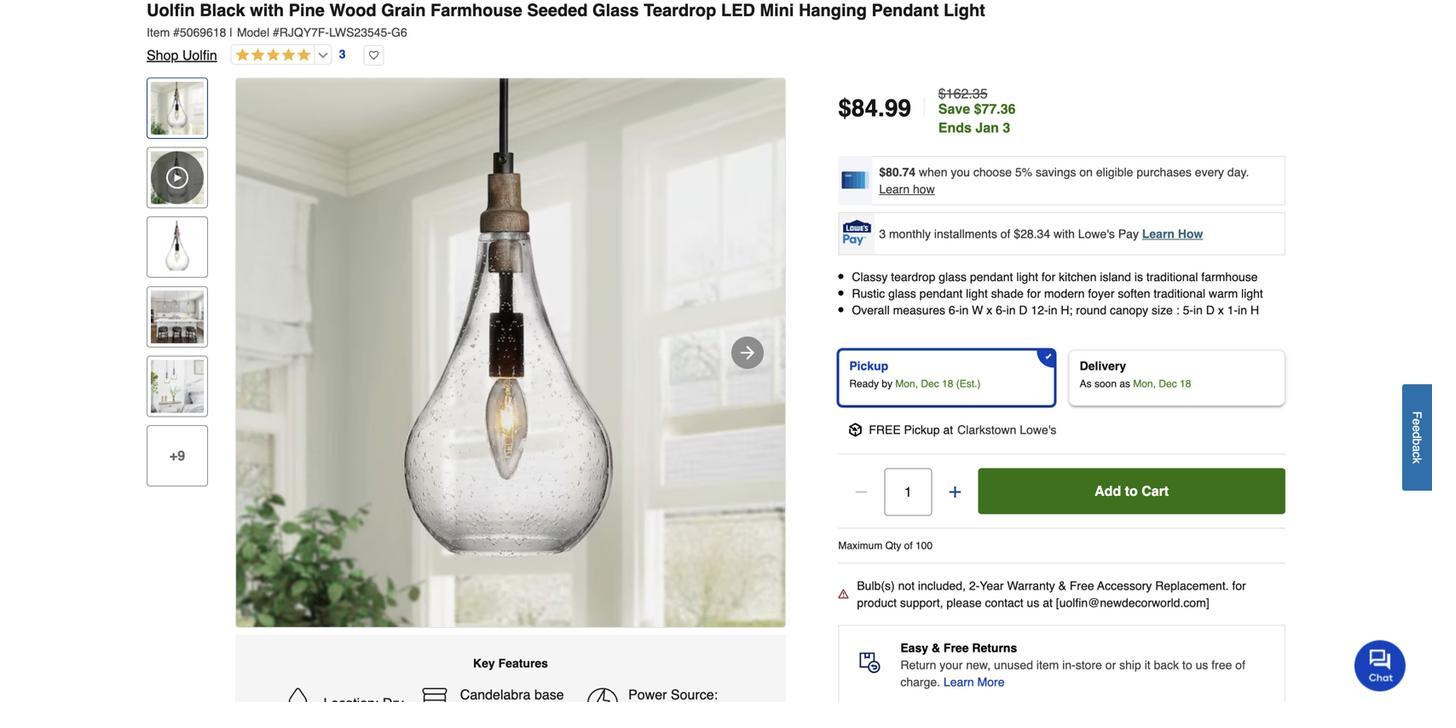 Task type: vqa. For each thing, say whether or not it's contained in the screenshot.
bottommost '&'
yes



Task type: locate. For each thing, give the bounding box(es) containing it.
pendant up "shade"
[[970, 270, 1013, 284]]

light up "shade"
[[1016, 270, 1038, 284]]

bulb(s)
[[857, 579, 895, 593]]

lowe's left 'pay'
[[1078, 227, 1115, 241]]

2 # from the left
[[273, 26, 279, 39]]

1 vertical spatial glass
[[888, 287, 916, 301]]

learn right 'pay'
[[1142, 227, 1175, 241]]

light up h on the top
[[1241, 287, 1263, 301]]

to inside easy & free returns return your new, unused item in-store or ship it back to us free of charge.
[[1182, 658, 1192, 672]]

ends
[[938, 120, 972, 136]]

0 horizontal spatial &
[[932, 641, 940, 655]]

item
[[147, 26, 170, 39]]

2 d from the left
[[1206, 304, 1215, 317]]

# right model
[[273, 26, 279, 39]]

cart
[[1142, 483, 1169, 499]]

1 vertical spatial 3
[[1003, 120, 1010, 136]]

uolfin black with pine wood grain farmhouse seeded glass teardrop led mini hanging pendant light item # 5069618 | model # rjqy7f-lws23545-g6
[[147, 0, 985, 39]]

heart outline image
[[364, 45, 384, 66]]

product
[[857, 596, 897, 610]]

18 right as
[[1180, 378, 1191, 390]]

& right easy
[[932, 641, 940, 655]]

0 horizontal spatial us
[[1027, 596, 1039, 610]]

foyer
[[1088, 287, 1115, 301]]

for inside bulb(s) not included, 2-year warranty & free accessory replacement. for product support, please contact us at [uolfin@newdecorworld.com]
[[1232, 579, 1246, 593]]

free up your
[[944, 641, 969, 655]]

mini
[[760, 0, 794, 20]]

0 vertical spatial to
[[1125, 483, 1138, 499]]

1 horizontal spatial 6-
[[996, 304, 1006, 317]]

for up 12-
[[1027, 287, 1041, 301]]

lowe's right clarkstown
[[1020, 423, 1057, 437]]

f e e d b a c k button
[[1402, 384, 1432, 491]]

0 horizontal spatial lowe's
[[1020, 423, 1057, 437]]

1 horizontal spatial dec
[[1159, 378, 1177, 390]]

of left $28.34
[[1001, 227, 1011, 241]]

not
[[898, 579, 915, 593]]

ready
[[849, 378, 879, 390]]

0 horizontal spatial |
[[230, 26, 233, 39]]

3 right lowes pay logo
[[879, 227, 886, 241]]

dec right as
[[1159, 378, 1177, 390]]

maximum
[[838, 540, 883, 552]]

1 vertical spatial |
[[922, 93, 928, 123]]

you
[[951, 165, 970, 179]]

1 vertical spatial us
[[1196, 658, 1208, 672]]

0 vertical spatial pickup
[[849, 359, 888, 373]]

x right w
[[987, 304, 993, 317]]

0 vertical spatial us
[[1027, 596, 1039, 610]]

warm
[[1209, 287, 1238, 301]]

in
[[959, 304, 969, 317], [1006, 304, 1016, 317], [1048, 304, 1058, 317], [1194, 304, 1203, 317], [1238, 304, 1247, 317]]

in left w
[[959, 304, 969, 317]]

6-
[[949, 304, 959, 317], [996, 304, 1006, 317]]

light bulb base type candelabra base (e-12) element
[[411, 686, 579, 702]]

0 horizontal spatial x
[[987, 304, 993, 317]]

lws23545-
[[329, 26, 391, 39]]

uolfin  #rjqy7f-lws23545-g6 image
[[236, 78, 785, 627]]

at down warranty
[[1043, 596, 1053, 610]]

| left model
[[230, 26, 233, 39]]

us left free
[[1196, 658, 1208, 672]]

0 horizontal spatial free
[[944, 641, 969, 655]]

with
[[250, 0, 284, 20], [1054, 227, 1075, 241]]

included,
[[918, 579, 966, 593]]

purchases
[[1137, 165, 1192, 179]]

1 horizontal spatial &
[[1058, 579, 1066, 593]]

light
[[1016, 270, 1038, 284], [966, 287, 988, 301], [1241, 287, 1263, 301]]

0 horizontal spatial dec
[[921, 378, 939, 390]]

teardrop
[[644, 0, 716, 20]]

0 horizontal spatial to
[[1125, 483, 1138, 499]]

1 vertical spatial for
[[1027, 287, 1041, 301]]

in down "shade"
[[1006, 304, 1016, 317]]

1 vertical spatial free
[[944, 641, 969, 655]]

seeded
[[527, 0, 588, 20]]

d left 12-
[[1019, 304, 1028, 317]]

please
[[947, 596, 982, 610]]

+9 button
[[147, 425, 208, 487]]

traditional up : in the top right of the page
[[1154, 287, 1206, 301]]

us down warranty
[[1027, 596, 1039, 610]]

2 6- from the left
[[996, 304, 1006, 317]]

1 horizontal spatial x
[[1218, 304, 1224, 317]]

1 in from the left
[[959, 304, 969, 317]]

glass
[[939, 270, 967, 284], [888, 287, 916, 301]]

2 horizontal spatial light
[[1241, 287, 1263, 301]]

1 horizontal spatial at
[[1043, 596, 1053, 610]]

0 horizontal spatial 6-
[[949, 304, 959, 317]]

1 horizontal spatial #
[[273, 26, 279, 39]]

uolfin up item
[[147, 0, 195, 20]]

or
[[1105, 658, 1116, 672]]

& inside bulb(s) not included, 2-year warranty & free accessory replacement. for product support, please contact us at [uolfin@newdecorworld.com]
[[1058, 579, 1066, 593]]

1-
[[1227, 304, 1238, 317]]

0 vertical spatial 3
[[339, 47, 346, 61]]

&
[[1058, 579, 1066, 593], [932, 641, 940, 655]]

at left clarkstown
[[943, 423, 953, 437]]

support,
[[900, 596, 943, 610]]

teardrop
[[891, 270, 935, 284]]

model
[[237, 26, 269, 39]]

mon, right by in the bottom of the page
[[895, 378, 918, 390]]

rustic
[[852, 287, 885, 301]]

traditional right is
[[1146, 270, 1198, 284]]

0 horizontal spatial pendant
[[920, 287, 963, 301]]

to inside button
[[1125, 483, 1138, 499]]

at inside bulb(s) not included, 2-year warranty & free accessory replacement. for product support, please contact us at [uolfin@newdecorworld.com]
[[1043, 596, 1053, 610]]

2 mon, from the left
[[1133, 378, 1156, 390]]

dec left (est.)
[[921, 378, 939, 390]]

1 vertical spatial &
[[932, 641, 940, 655]]

0 horizontal spatial pickup
[[849, 359, 888, 373]]

1 horizontal spatial 18
[[1180, 378, 1191, 390]]

in left h;
[[1048, 304, 1058, 317]]

2 vertical spatial of
[[1236, 658, 1245, 672]]

0 horizontal spatial of
[[904, 540, 913, 552]]

0 vertical spatial uolfin
[[147, 0, 195, 20]]

0 horizontal spatial learn
[[879, 182, 910, 196]]

of right qty
[[904, 540, 913, 552]]

learn down $80.74
[[879, 182, 910, 196]]

glass down teardrop
[[888, 287, 916, 301]]

free inside easy & free returns return your new, unused item in-store or ship it back to us free of charge.
[[944, 641, 969, 655]]

for right replacement.
[[1232, 579, 1246, 593]]

100
[[916, 540, 933, 552]]

1 d from the left
[[1019, 304, 1028, 317]]

1 horizontal spatial 3
[[879, 227, 886, 241]]

2 in from the left
[[1006, 304, 1016, 317]]

of
[[1001, 227, 1011, 241], [904, 540, 913, 552], [1236, 658, 1245, 672]]

+9
[[170, 448, 185, 464]]

for
[[1042, 270, 1056, 284], [1027, 287, 1041, 301], [1232, 579, 1246, 593]]

12-
[[1031, 304, 1048, 317]]

e up the b
[[1410, 425, 1424, 432]]

with up model
[[250, 0, 284, 20]]

0 horizontal spatial 18
[[942, 378, 953, 390]]

1 horizontal spatial mon,
[[1133, 378, 1156, 390]]

size
[[1152, 304, 1173, 317]]

add
[[1095, 483, 1121, 499]]

1 horizontal spatial free
[[1070, 579, 1094, 593]]

chat invite button image
[[1355, 640, 1407, 692]]

1 x from the left
[[987, 304, 993, 317]]

h
[[1251, 304, 1259, 317]]

0 vertical spatial of
[[1001, 227, 1011, 241]]

learn down your
[[944, 675, 974, 689]]

0 vertical spatial |
[[230, 26, 233, 39]]

6- left w
[[949, 304, 959, 317]]

2 vertical spatial for
[[1232, 579, 1246, 593]]

0 vertical spatial at
[[943, 423, 953, 437]]

pickup right the free
[[904, 423, 940, 437]]

to right back
[[1182, 658, 1192, 672]]

pendant up the measures
[[920, 287, 963, 301]]

0 vertical spatial free
[[1070, 579, 1094, 593]]

0 vertical spatial for
[[1042, 270, 1056, 284]]

# right item
[[173, 26, 180, 39]]

1 18 from the left
[[942, 378, 953, 390]]

1 vertical spatial lowe's
[[1020, 423, 1057, 437]]

traditional
[[1146, 270, 1198, 284], [1154, 287, 1206, 301]]

18 inside pickup ready by mon, dec 18 (est.)
[[942, 378, 953, 390]]

canopy
[[1110, 304, 1148, 317]]

0 vertical spatial &
[[1058, 579, 1066, 593]]

in right : in the top right of the page
[[1194, 304, 1203, 317]]

& right warranty
[[1058, 579, 1066, 593]]

1 vertical spatial pendant
[[920, 287, 963, 301]]

in left h on the top
[[1238, 304, 1247, 317]]

item number 5 0 6 9 6 1 8 and model number r j q y 7 f - l w s 2 3 5 4 5 - g 6 element
[[147, 24, 1286, 41]]

by
[[882, 378, 893, 390]]

us inside easy & free returns return your new, unused item in-store or ship it back to us free of charge.
[[1196, 658, 1208, 672]]

1 horizontal spatial d
[[1206, 304, 1215, 317]]

item
[[1037, 658, 1059, 672]]

pendant
[[970, 270, 1013, 284], [920, 287, 963, 301]]

1 mon, from the left
[[895, 378, 918, 390]]

warning image
[[838, 589, 849, 599]]

1 vertical spatial to
[[1182, 658, 1192, 672]]

2 horizontal spatial 3
[[1003, 120, 1010, 136]]

soften
[[1118, 287, 1150, 301]]

shop uolfin
[[147, 47, 217, 63]]

0 vertical spatial with
[[250, 0, 284, 20]]

mon, inside pickup ready by mon, dec 18 (est.)
[[895, 378, 918, 390]]

uolfin down 5069618
[[182, 47, 217, 63]]

of inside easy & free returns return your new, unused item in-store or ship it back to us free of charge.
[[1236, 658, 1245, 672]]

0 horizontal spatial mon,
[[895, 378, 918, 390]]

d
[[1410, 432, 1424, 439]]

18 left (est.)
[[942, 378, 953, 390]]

grain
[[381, 0, 426, 20]]

farmhouse
[[431, 0, 522, 20]]

2 horizontal spatial of
[[1236, 658, 1245, 672]]

maximum qty of 100
[[838, 540, 933, 552]]

1 horizontal spatial to
[[1182, 658, 1192, 672]]

w
[[972, 304, 983, 317]]

with right $28.34
[[1054, 227, 1075, 241]]

of right free
[[1236, 658, 1245, 672]]

for up modern
[[1042, 270, 1056, 284]]

free inside bulb(s) not included, 2-year warranty & free accessory replacement. for product support, please contact us at [uolfin@newdecorworld.com]
[[1070, 579, 1094, 593]]

0 horizontal spatial d
[[1019, 304, 1028, 317]]

uolfin  #rjqy7f-lws23545-g6 - thumbnail3 image
[[151, 291, 204, 343]]

0 horizontal spatial with
[[250, 0, 284, 20]]

e up 'd'
[[1410, 419, 1424, 425]]

d down the warm
[[1206, 304, 1215, 317]]

| right 99
[[922, 93, 928, 123]]

key
[[473, 657, 495, 670]]

1 # from the left
[[173, 26, 180, 39]]

year
[[980, 579, 1004, 593]]

delivery
[[1080, 359, 1126, 373]]

when
[[919, 165, 948, 179]]

1 horizontal spatial pendant
[[970, 270, 1013, 284]]

6- down "shade"
[[996, 304, 1006, 317]]

3
[[339, 47, 346, 61], [1003, 120, 1010, 136], [879, 227, 886, 241]]

glass right teardrop
[[939, 270, 967, 284]]

option group
[[831, 343, 1292, 413]]

d
[[1019, 304, 1028, 317], [1206, 304, 1215, 317]]

0 horizontal spatial 3
[[339, 47, 346, 61]]

0 vertical spatial glass
[[939, 270, 967, 284]]

1 horizontal spatial us
[[1196, 658, 1208, 672]]

glass
[[593, 0, 639, 20]]

learn inside $80.74 when you choose 5% savings on eligible purchases every day. learn how
[[879, 182, 910, 196]]

2 vertical spatial 3
[[879, 227, 886, 241]]

1 horizontal spatial learn
[[944, 675, 974, 689]]

0 horizontal spatial #
[[173, 26, 180, 39]]

return
[[901, 658, 936, 672]]

1 vertical spatial traditional
[[1154, 287, 1206, 301]]

uolfin inside uolfin black with pine wood grain farmhouse seeded glass teardrop led mini hanging pendant light item # 5069618 | model # rjqy7f-lws23545-g6
[[147, 0, 195, 20]]

to right add
[[1125, 483, 1138, 499]]

2 dec from the left
[[1159, 378, 1177, 390]]

5-
[[1183, 304, 1194, 317]]

$ 84 . 99
[[838, 95, 911, 122]]

$80.74
[[879, 165, 916, 179]]

3 down lws23545-
[[339, 47, 346, 61]]

every
[[1195, 165, 1224, 179]]

|
[[230, 26, 233, 39], [922, 93, 928, 123]]

1 vertical spatial learn
[[1142, 227, 1175, 241]]

2 18 from the left
[[1180, 378, 1191, 390]]

kitchen
[[1059, 270, 1097, 284]]

free left accessory
[[1070, 579, 1094, 593]]

mon, right as
[[1133, 378, 1156, 390]]

0 vertical spatial learn
[[879, 182, 910, 196]]

free
[[1070, 579, 1094, 593], [944, 641, 969, 655]]

x left 1-
[[1218, 304, 1224, 317]]

Stepper number input field with increment and decrement buttons number field
[[884, 468, 932, 516]]

1 horizontal spatial with
[[1054, 227, 1075, 241]]

light up w
[[966, 287, 988, 301]]

pickup up ready
[[849, 359, 888, 373]]

choose
[[973, 165, 1012, 179]]

uolfin  #rjqy7f-lws23545-g6 - thumbnail4 image
[[151, 360, 204, 413]]

e
[[1410, 419, 1424, 425], [1410, 425, 1424, 432]]

1 horizontal spatial pickup
[[904, 423, 940, 437]]

shop
[[147, 47, 178, 63]]

uolfin
[[147, 0, 195, 20], [182, 47, 217, 63]]

2 horizontal spatial learn
[[1142, 227, 1175, 241]]

1 vertical spatial at
[[1043, 596, 1053, 610]]

uolfin  #rjqy7f-lws23545-g6 - thumbnail2 image
[[151, 221, 204, 274]]

1 dec from the left
[[921, 378, 939, 390]]

3 right jan
[[1003, 120, 1010, 136]]

0 vertical spatial lowe's
[[1078, 227, 1115, 241]]



Task type: describe. For each thing, give the bounding box(es) containing it.
f
[[1410, 411, 1424, 419]]

:
[[1176, 304, 1180, 317]]

lowes pay logo image
[[840, 220, 874, 246]]

classy
[[852, 270, 888, 284]]

usage rating dry element
[[274, 686, 411, 702]]

3 for 3 monthly installments of $28.34 with lowe's pay learn how
[[879, 227, 886, 241]]

(est.)
[[956, 378, 981, 390]]

is
[[1135, 270, 1143, 284]]

new,
[[966, 658, 991, 672]]

5 stars image
[[232, 48, 311, 64]]

$
[[838, 95, 852, 122]]

[uolfin@newdecorworld.com]
[[1056, 596, 1209, 610]]

eligible
[[1096, 165, 1133, 179]]

dec inside delivery as soon as mon, dec 18
[[1159, 378, 1177, 390]]

mon, inside delivery as soon as mon, dec 18
[[1133, 378, 1156, 390]]

3 in from the left
[[1048, 304, 1058, 317]]

option group containing pickup
[[831, 343, 1292, 413]]

learn more
[[944, 675, 1005, 689]]

1 6- from the left
[[949, 304, 959, 317]]

store
[[1076, 658, 1102, 672]]

contact
[[985, 596, 1024, 610]]

in-
[[1062, 658, 1076, 672]]

uolfin  #rjqy7f-lws23545-g6 - thumbnail image
[[151, 82, 204, 135]]

pine
[[289, 0, 325, 20]]

installments
[[934, 227, 997, 241]]

1 vertical spatial uolfin
[[182, 47, 217, 63]]

day.
[[1228, 165, 1249, 179]]

pickup inside pickup ready by mon, dec 18 (est.)
[[849, 359, 888, 373]]

soon
[[1095, 378, 1117, 390]]

5069618
[[180, 26, 226, 39]]

charge.
[[901, 675, 940, 689]]

3 for 3
[[339, 47, 346, 61]]

5%
[[1015, 165, 1032, 179]]

more
[[977, 675, 1005, 689]]

pay
[[1118, 227, 1139, 241]]

5 in from the left
[[1238, 304, 1247, 317]]

plus image
[[947, 484, 964, 501]]

light
[[944, 0, 985, 20]]

free
[[869, 423, 901, 437]]

& inside easy & free returns return your new, unused item in-store or ship it back to us free of charge.
[[932, 641, 940, 655]]

power source hardwired element
[[579, 686, 747, 702]]

$162.35
[[938, 86, 988, 101]]

island
[[1100, 270, 1131, 284]]

measures
[[893, 304, 945, 317]]

round
[[1076, 304, 1107, 317]]

us inside bulb(s) not included, 2-year warranty & free accessory replacement. for product support, please contact us at [uolfin@newdecorworld.com]
[[1027, 596, 1039, 610]]

savings
[[1036, 165, 1076, 179]]

1 horizontal spatial glass
[[939, 270, 967, 284]]

arrow right image
[[737, 343, 758, 363]]

add to cart
[[1095, 483, 1169, 499]]

save $77.36 ends jan 3
[[938, 101, 1016, 136]]

warranty
[[1007, 579, 1055, 593]]

f e e d b a c k
[[1410, 411, 1424, 464]]

free pickup at clarkstown lowe's
[[869, 423, 1057, 437]]

g6
[[391, 26, 407, 39]]

dec inside pickup ready by mon, dec 18 (est.)
[[921, 378, 939, 390]]

k
[[1410, 458, 1424, 464]]

pendant
[[872, 0, 939, 20]]

.
[[878, 95, 885, 122]]

on
[[1080, 165, 1093, 179]]

led
[[721, 0, 755, 20]]

replacement.
[[1155, 579, 1229, 593]]

overall
[[852, 304, 890, 317]]

farmhouse
[[1202, 270, 1258, 284]]

easy
[[901, 641, 928, 655]]

2 x from the left
[[1218, 304, 1224, 317]]

1 horizontal spatial light
[[1016, 270, 1038, 284]]

0 vertical spatial traditional
[[1146, 270, 1198, 284]]

1 horizontal spatial lowe's
[[1078, 227, 1115, 241]]

as
[[1080, 378, 1092, 390]]

clarkstown
[[957, 423, 1016, 437]]

84
[[852, 95, 878, 122]]

ship
[[1119, 658, 1141, 672]]

18 inside delivery as soon as mon, dec 18
[[1180, 378, 1191, 390]]

with inside uolfin black with pine wood grain farmhouse seeded glass teardrop led mini hanging pendant light item # 5069618 | model # rjqy7f-lws23545-g6
[[250, 0, 284, 20]]

learn more link
[[944, 674, 1005, 691]]

| inside uolfin black with pine wood grain farmhouse seeded glass teardrop led mini hanging pendant light item # 5069618 | model # rjqy7f-lws23545-g6
[[230, 26, 233, 39]]

h;
[[1061, 304, 1073, 317]]

99
[[885, 95, 911, 122]]

1 horizontal spatial of
[[1001, 227, 1011, 241]]

1 vertical spatial pickup
[[904, 423, 940, 437]]

0 horizontal spatial glass
[[888, 287, 916, 301]]

0 horizontal spatial at
[[943, 423, 953, 437]]

black
[[200, 0, 245, 20]]

b
[[1410, 439, 1424, 445]]

2-
[[969, 579, 980, 593]]

pickup image
[[849, 423, 862, 437]]

features
[[498, 657, 548, 670]]

0 vertical spatial pendant
[[970, 270, 1013, 284]]

$77.36
[[974, 101, 1016, 117]]

1 horizontal spatial |
[[922, 93, 928, 123]]

4 in from the left
[[1194, 304, 1203, 317]]

1 vertical spatial of
[[904, 540, 913, 552]]

easy & free returns return your new, unused item in-store or ship it back to us free of charge.
[[901, 641, 1245, 689]]

0 horizontal spatial light
[[966, 287, 988, 301]]

add to cart button
[[978, 468, 1286, 514]]

c
[[1410, 452, 1424, 458]]

1 e from the top
[[1410, 419, 1424, 425]]

3 monthly installments of $28.34 with lowe's pay learn how
[[879, 227, 1203, 241]]

returns
[[972, 641, 1017, 655]]

how
[[913, 182, 935, 196]]

minus image
[[853, 484, 870, 501]]

2 e from the top
[[1410, 425, 1424, 432]]

monthly
[[889, 227, 931, 241]]

it
[[1145, 658, 1151, 672]]

free
[[1212, 658, 1232, 672]]

back
[[1154, 658, 1179, 672]]

a
[[1410, 445, 1424, 452]]

1 vertical spatial with
[[1054, 227, 1075, 241]]

learn how link
[[1142, 227, 1203, 241]]

3 inside save $77.36 ends jan 3
[[1003, 120, 1010, 136]]

$28.34
[[1014, 227, 1050, 241]]

2 vertical spatial learn
[[944, 675, 974, 689]]

as
[[1120, 378, 1130, 390]]

accessory
[[1097, 579, 1152, 593]]



